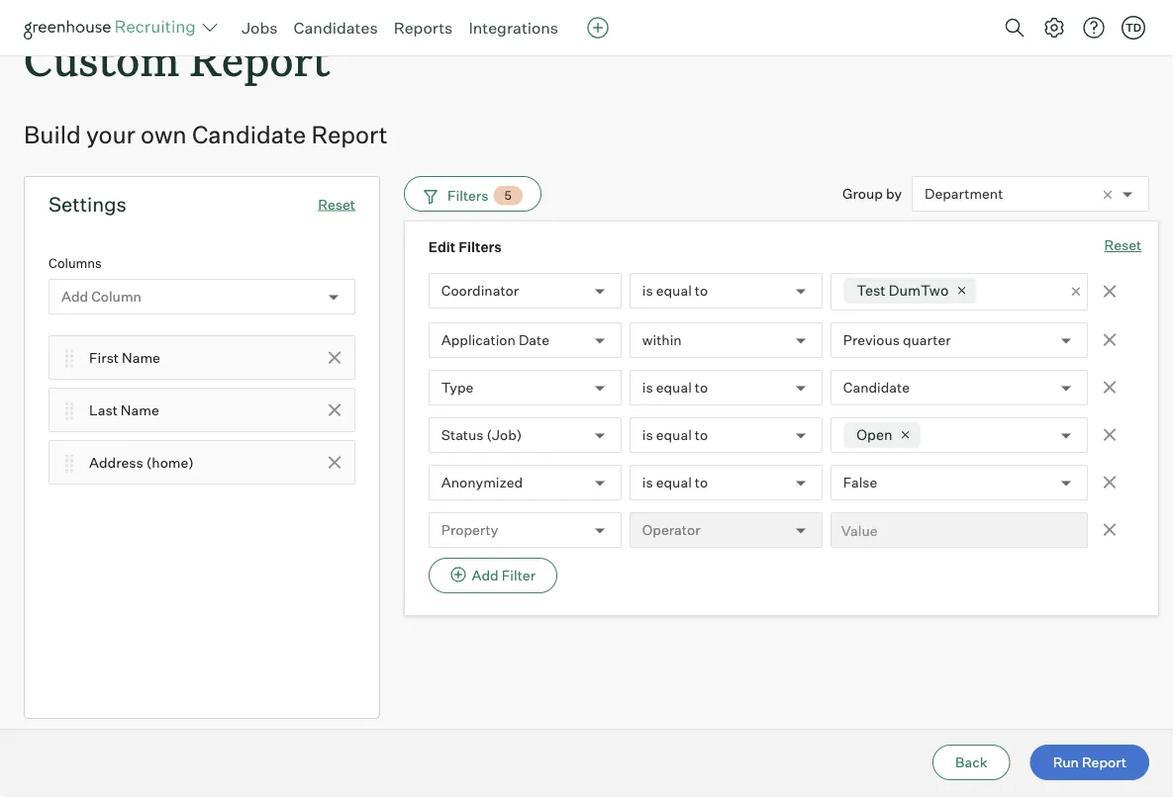 Task type: vqa. For each thing, say whether or not it's contained in the screenshot.
TANK associated with Test Dummy
no



Task type: locate. For each thing, give the bounding box(es) containing it.
equal for type
[[656, 380, 692, 397]]

0 vertical spatial reset link
[[318, 196, 355, 213]]

1 row from the top
[[404, 232, 1173, 274]]

6
[[424, 495, 433, 512]]

anonymized
[[441, 475, 523, 492]]

address up the "×"
[[1059, 246, 1107, 261]]

run right back
[[1053, 754, 1079, 772]]

5 down "4" cell
[[424, 452, 432, 470]]

report for run report
[[1082, 754, 1127, 772]]

0 horizontal spatial (home)
[[146, 454, 194, 471]]

1 vertical spatial filters
[[459, 239, 502, 256]]

run inside button
[[1053, 754, 1079, 772]]

cell for 1
[[1047, 270, 1173, 313]]

2 equal from the top
[[656, 380, 692, 397]]

2 vertical spatial 5
[[644, 573, 653, 590]]

1 vertical spatial address (home)
[[89, 454, 194, 471]]

add
[[61, 289, 88, 306], [472, 567, 499, 585]]

2 cell
[[404, 313, 453, 355]]

configure image
[[1043, 16, 1066, 40]]

4 is equal to from the top
[[642, 475, 708, 492]]

1 vertical spatial add
[[472, 567, 499, 585]]

report
[[190, 30, 330, 88], [311, 120, 388, 150], [1082, 754, 1127, 772]]

of
[[629, 573, 641, 590]]

columns
[[49, 256, 102, 271]]

is equal to for type
[[642, 380, 708, 397]]

test
[[857, 282, 886, 300], [465, 283, 494, 300], [762, 410, 790, 427]]

0 vertical spatial reset
[[318, 196, 355, 213]]

address
[[1059, 246, 1107, 261], [89, 454, 143, 471]]

report
[[766, 573, 806, 590]]

cell for 4
[[1047, 398, 1173, 440]]

add filter
[[472, 567, 536, 585]]

this preview shows a max number of 5 records. run the report to see more results.
[[404, 573, 936, 590]]

add filter button
[[428, 559, 557, 594]]

cell
[[750, 270, 899, 313], [899, 270, 1047, 313], [1047, 270, 1173, 313], [1047, 313, 1173, 355], [1047, 398, 1173, 440], [1047, 483, 1173, 525]]

name for last name
[[121, 402, 159, 419]]

column
[[91, 289, 142, 306]]

run left the
[[713, 573, 739, 590]]

(job)
[[487, 427, 522, 444]]

1 vertical spatial candidate
[[843, 380, 910, 397]]

1 vertical spatial run
[[1053, 754, 1079, 772]]

filters
[[448, 187, 489, 204], [459, 239, 502, 256]]

name
[[910, 325, 949, 342], [122, 349, 160, 367], [121, 402, 159, 419]]

6 cell
[[404, 483, 453, 525]]

candidate
[[192, 120, 306, 150], [843, 380, 910, 397]]

0 vertical spatial (home)
[[1109, 246, 1152, 261]]

0 horizontal spatial 5
[[424, 452, 432, 470]]

5
[[504, 188, 512, 203], [424, 452, 432, 470], [644, 573, 653, 590]]

coordinator
[[441, 283, 519, 300]]

is equal to
[[642, 283, 708, 300], [642, 380, 708, 397], [642, 427, 708, 444], [642, 475, 708, 492]]

×
[[1070, 280, 1082, 302]]

2 is from the top
[[642, 380, 653, 397]]

to for status (job)
[[695, 427, 708, 444]]

row group containing 1
[[404, 270, 1173, 525]]

1 horizontal spatial reset link
[[1104, 236, 1142, 258]]

department right 'by'
[[925, 186, 1003, 203]]

date
[[519, 332, 549, 349]]

test down edit filters
[[465, 283, 494, 300]]

2
[[424, 325, 432, 342]]

cell for 6
[[1047, 483, 1173, 525]]

0 vertical spatial name
[[910, 325, 949, 342]]

1 is equal to from the top
[[642, 283, 708, 300]]

2 is equal to from the top
[[642, 380, 708, 397]]

add down columns
[[61, 289, 88, 306]]

5 row from the top
[[404, 398, 1173, 440]]

0 vertical spatial address
[[1059, 246, 1107, 261]]

1 horizontal spatial department
[[925, 186, 1003, 203]]

reset
[[318, 196, 355, 213], [1104, 237, 1142, 254]]

4 row from the top
[[404, 355, 1173, 398]]

td button
[[1122, 16, 1145, 40]]

address (home) up the "×"
[[1059, 246, 1152, 261]]

2 vertical spatial name
[[121, 402, 159, 419]]

0 horizontal spatial add
[[61, 289, 88, 306]]

0 vertical spatial filters
[[448, 187, 489, 204]]

0 horizontal spatial test
[[465, 283, 494, 300]]

candidates link
[[294, 18, 378, 38]]

p
[[1173, 367, 1173, 385]]

candidate right own
[[192, 120, 306, 150]]

address down 'last name'
[[89, 454, 143, 471]]

5 cell
[[404, 440, 453, 483]]

None field
[[984, 274, 989, 312]]

table
[[404, 232, 1173, 564]]

build your own candidate report
[[24, 120, 388, 150]]

row containing 6
[[404, 483, 1173, 525]]

more
[[851, 573, 885, 590]]

2 row from the top
[[404, 270, 1173, 313]]

1 vertical spatial (home)
[[146, 454, 194, 471]]

2 vertical spatial report
[[1082, 754, 1127, 772]]

add inside button
[[472, 567, 499, 585]]

1 vertical spatial 5
[[424, 452, 432, 470]]

reset link
[[318, 196, 355, 213], [1104, 236, 1142, 258]]

your
[[86, 120, 135, 150]]

address (home)
[[1059, 246, 1152, 261], [89, 454, 194, 471]]

own
[[141, 120, 187, 150]]

quarter
[[903, 332, 951, 349]]

1 horizontal spatial (home)
[[1109, 246, 1152, 261]]

test dumtwo
[[857, 282, 949, 300]]

(home)
[[1109, 246, 1152, 261], [146, 454, 194, 471]]

0 horizontal spatial candidate
[[192, 120, 306, 150]]

see
[[825, 573, 848, 590]]

test down "tim"
[[762, 410, 790, 427]]

filter
[[502, 567, 536, 585]]

row containing 4
[[404, 398, 1173, 440]]

name right last
[[121, 402, 159, 419]]

a
[[534, 573, 542, 590]]

6 row from the top
[[404, 440, 1173, 483]]

first name
[[89, 349, 160, 367]]

custom
[[24, 30, 179, 88]]

row containing 2
[[404, 313, 1173, 355]]

5 right of
[[644, 573, 653, 590]]

number
[[575, 573, 626, 590]]

filters right 'edit'
[[459, 239, 502, 256]]

burton
[[910, 367, 955, 385]]

run
[[713, 573, 739, 590], [1053, 754, 1079, 772]]

row containing 5
[[404, 440, 1173, 483]]

7 row from the top
[[404, 483, 1173, 525]]

1 horizontal spatial run
[[1053, 754, 1079, 772]]

0 vertical spatial run
[[713, 573, 739, 590]]

3 is from the top
[[642, 427, 653, 444]]

address (home) down 'last name'
[[89, 454, 194, 471]]

test left 'dumtwo'
[[857, 282, 886, 300]]

0 vertical spatial report
[[190, 30, 330, 88]]

add left filter
[[472, 567, 499, 585]]

filter image
[[421, 188, 438, 204]]

5 right filter image
[[504, 188, 512, 203]]

0 horizontal spatial reset link
[[318, 196, 355, 213]]

to for type
[[695, 380, 708, 397]]

group by
[[843, 185, 902, 203]]

filters right filter image
[[448, 187, 489, 204]]

false
[[843, 475, 878, 492]]

1 vertical spatial reset
[[1104, 237, 1142, 254]]

3 cell
[[404, 355, 453, 398]]

custom report
[[24, 30, 330, 88]]

the
[[742, 573, 763, 590]]

0 horizontal spatial department
[[465, 246, 534, 261]]

3 is equal to from the top
[[642, 427, 708, 444]]

status
[[441, 427, 484, 444]]

row group
[[404, 270, 1173, 525]]

0 vertical spatial department
[[925, 186, 1003, 203]]

row containing department
[[404, 232, 1173, 274]]

name up burton
[[910, 325, 949, 342]]

2 horizontal spatial test
[[857, 282, 886, 300]]

4 equal from the top
[[656, 475, 692, 492]]

1 is from the top
[[642, 283, 653, 300]]

row
[[404, 232, 1173, 274], [404, 270, 1173, 313], [404, 313, 1173, 355], [404, 355, 1173, 398], [404, 398, 1173, 440], [404, 440, 1173, 483], [404, 483, 1173, 525]]

report for custom report
[[190, 30, 330, 88]]

reports link
[[394, 18, 453, 38]]

3 row from the top
[[404, 313, 1173, 355]]

dummy
[[910, 410, 961, 427]]

1 horizontal spatial 5
[[504, 188, 512, 203]]

1 equal from the top
[[656, 283, 692, 300]]

to for anonymized
[[695, 475, 708, 492]]

1 horizontal spatial address (home)
[[1059, 246, 1152, 261]]

edit
[[428, 239, 456, 256]]

savant
[[910, 495, 955, 512]]

shows
[[490, 573, 531, 590]]

1 vertical spatial reset link
[[1104, 236, 1142, 258]]

0 vertical spatial add
[[61, 289, 88, 306]]

1 horizontal spatial add
[[472, 567, 499, 585]]

to for coordinator
[[695, 283, 708, 300]]

department
[[925, 186, 1003, 203], [465, 246, 534, 261]]

0 horizontal spatial address
[[89, 454, 143, 471]]

address (home) inside table
[[1059, 246, 1152, 261]]

street
[[1130, 367, 1170, 385]]

property
[[441, 522, 498, 540]]

1 horizontal spatial reset
[[1104, 237, 1142, 254]]

department up coordinator
[[465, 246, 534, 261]]

0 vertical spatial address (home)
[[1059, 246, 1152, 261]]

4
[[423, 410, 433, 427]]

report inside button
[[1082, 754, 1127, 772]]

1 vertical spatial address
[[89, 454, 143, 471]]

back button
[[933, 746, 1010, 781]]

(home) inside row
[[1109, 246, 1152, 261]]

name right the first
[[122, 349, 160, 367]]

is for coordinator
[[642, 283, 653, 300]]

5 inside 5 cell
[[424, 452, 432, 470]]

0 horizontal spatial reset
[[318, 196, 355, 213]]

4 is from the top
[[642, 475, 653, 492]]

1 vertical spatial name
[[122, 349, 160, 367]]

department inside table
[[465, 246, 534, 261]]

first
[[89, 349, 119, 367]]

2 horizontal spatial 5
[[644, 573, 653, 590]]

candidate up open
[[843, 380, 910, 397]]

is for type
[[642, 380, 653, 397]]

l
[[1173, 452, 1173, 470]]

1 horizontal spatial address
[[1059, 246, 1107, 261]]

3 equal from the top
[[656, 427, 692, 444]]

1 vertical spatial department
[[465, 246, 534, 261]]

equal
[[656, 283, 692, 300], [656, 380, 692, 397], [656, 427, 692, 444], [656, 475, 692, 492]]



Task type: describe. For each thing, give the bounding box(es) containing it.
is equal to for coordinator
[[642, 283, 708, 300]]

omkar
[[762, 495, 805, 512]]

results.
[[888, 573, 936, 590]]

jobs
[[242, 18, 278, 38]]

last
[[89, 402, 118, 419]]

2348 storybrook l
[[1059, 452, 1173, 470]]

records.
[[656, 573, 710, 590]]

build
[[24, 120, 81, 150]]

back
[[956, 754, 988, 772]]

tim
[[762, 367, 787, 385]]

reset link for edit filters
[[1104, 236, 1142, 258]]

1 cell
[[404, 270, 453, 313]]

dumtwo
[[889, 282, 949, 300]]

application
[[441, 332, 516, 349]]

0 horizontal spatial address (home)
[[89, 454, 194, 471]]

4 cell
[[404, 398, 453, 440]]

equal for anonymized
[[656, 475, 692, 492]]

3
[[424, 367, 432, 385]]

by
[[886, 185, 902, 203]]

add for add column
[[61, 289, 88, 306]]

open
[[857, 426, 893, 444]]

equal for coordinator
[[656, 283, 692, 300]]

0 horizontal spatial run
[[713, 573, 739, 590]]

1 horizontal spatial test
[[762, 410, 790, 427]]

is for anonymized
[[642, 475, 653, 492]]

is for status (job)
[[642, 427, 653, 444]]

edit filters
[[428, 239, 502, 256]]

cell for 2
[[1047, 313, 1173, 355]]

type
[[441, 380, 474, 397]]

reset for edit filters
[[1104, 237, 1142, 254]]

reset for settings
[[318, 196, 355, 213]]

max
[[545, 573, 572, 590]]

name inside row group
[[910, 325, 949, 342]]

york
[[1097, 367, 1127, 385]]

preview
[[436, 573, 487, 590]]

application date
[[441, 332, 549, 349]]

table containing 1
[[404, 232, 1173, 564]]

group
[[843, 185, 883, 203]]

4950
[[1059, 367, 1094, 385]]

jobs link
[[242, 18, 278, 38]]

search image
[[1003, 16, 1027, 40]]

this
[[404, 573, 433, 590]]

0 vertical spatial candidate
[[192, 120, 306, 150]]

0 vertical spatial 5
[[504, 188, 512, 203]]

row containing 1
[[404, 270, 1173, 313]]

td
[[1126, 21, 1142, 34]]

reports
[[394, 18, 453, 38]]

candidates
[[294, 18, 378, 38]]

last name
[[89, 402, 159, 419]]

status (job)
[[441, 427, 522, 444]]

rogers
[[910, 452, 956, 470]]

4950 york street p
[[1059, 367, 1173, 385]]

run report button
[[1030, 746, 1149, 781]]

1 vertical spatial report
[[311, 120, 388, 150]]

name for first name
[[122, 349, 160, 367]]

settings
[[49, 192, 127, 217]]

jacob
[[762, 452, 801, 470]]

run report
[[1053, 754, 1127, 772]]

previous
[[843, 332, 900, 349]]

add column
[[61, 289, 142, 306]]

add for add filter
[[472, 567, 499, 585]]

is equal to for anonymized
[[642, 475, 708, 492]]

is equal to for status (job)
[[642, 427, 708, 444]]

equal for status (job)
[[656, 427, 692, 444]]

Value text field
[[830, 513, 1088, 549]]

1 horizontal spatial candidate
[[843, 380, 910, 397]]

storybrook
[[1096, 452, 1170, 470]]

2348
[[1059, 452, 1093, 470]]

greenhouse recruiting image
[[24, 16, 202, 40]]

integrations
[[469, 18, 559, 38]]

row containing 3
[[404, 355, 1173, 398]]

td button
[[1118, 12, 1149, 44]]

within
[[642, 332, 682, 349]]

1
[[425, 283, 431, 300]]

previous quarter
[[843, 332, 951, 349]]

integrations link
[[469, 18, 559, 38]]

reset link for settings
[[318, 196, 355, 213]]

company
[[762, 325, 824, 342]]



